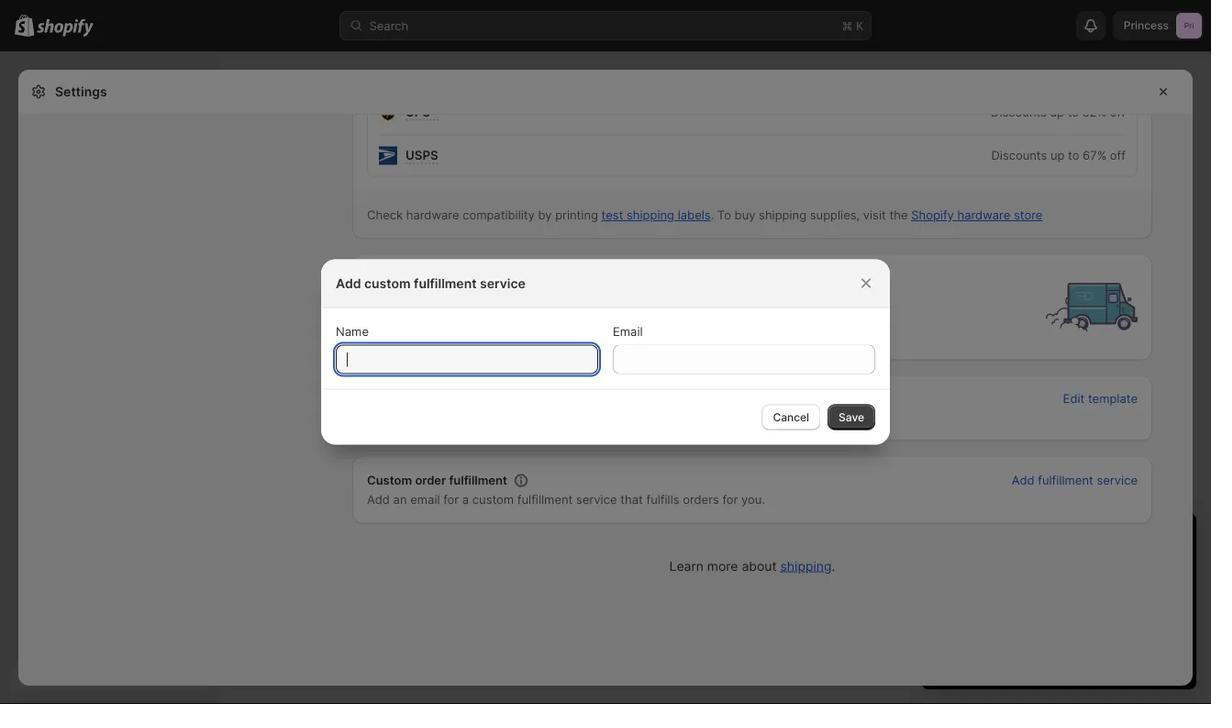 Task type: describe. For each thing, give the bounding box(es) containing it.
add for add custom fulfillment service
[[336, 275, 361, 291]]

test shipping labels button
[[602, 209, 711, 223]]

enable
[[367, 271, 406, 285]]

off for discounts up to 82% off
[[1111, 105, 1126, 119]]

custom order fulfillment
[[367, 474, 508, 488]]

an
[[393, 493, 407, 507]]

existing
[[447, 297, 490, 311]]

shipping right "about"
[[781, 559, 832, 574]]

discounts for discounts up to 67% off
[[992, 149, 1048, 163]]

check
[[367, 209, 403, 223]]

shipping right test
[[627, 209, 675, 223]]

edit template link
[[1053, 387, 1149, 412]]

checkout
[[586, 271, 639, 285]]

82%
[[1083, 105, 1107, 119]]

search
[[369, 18, 409, 33]]

⌘ k
[[842, 18, 864, 33]]

more for learn more about shipping .
[[708, 559, 738, 574]]

to for 82%
[[1068, 105, 1080, 119]]

connect
[[367, 297, 415, 311]]

custom
[[367, 474, 412, 488]]

learn for learn more about shipping .
[[670, 559, 704, 574]]

upgrade
[[378, 326, 424, 340]]

⌘
[[842, 18, 853, 33]]

email
[[410, 493, 440, 507]]

add fulfillment service
[[1012, 474, 1138, 488]]

1 day left in your trial element
[[922, 561, 1197, 689]]

save
[[839, 410, 865, 424]]

fulfills
[[647, 493, 680, 507]]

edit template
[[1064, 392, 1138, 406]]

carrier
[[545, 297, 581, 311]]

Email email field
[[613, 345, 876, 374]]

k
[[856, 18, 864, 33]]

add custom fulfillment service
[[336, 275, 526, 291]]

cancel
[[773, 410, 810, 424]]

settings
[[55, 84, 107, 100]]

learn more link
[[494, 320, 575, 346]]

2 vertical spatial to
[[633, 297, 645, 311]]

usps logo illustration image
[[379, 147, 397, 165]]

check hardware compatibility by printing test shipping labels . to buy shipping supplies, visit the shopify hardware store
[[367, 209, 1043, 223]]

custom inside dialog
[[364, 275, 411, 291]]

add for add fulfillment service
[[1012, 474, 1035, 488]]

rates.
[[727, 297, 759, 311]]

upgrade your plan
[[378, 326, 475, 340]]

fulfillment inside button
[[1038, 474, 1094, 488]]

visit
[[864, 209, 886, 223]]

Name text field
[[336, 345, 599, 374]]

order
[[415, 474, 446, 488]]

your for plan
[[427, 326, 450, 340]]

name
[[336, 324, 369, 339]]

fulfillment right "a"
[[518, 493, 573, 507]]

store
[[1014, 209, 1043, 223]]

connect your existing shipping carrier account to use your own rates.
[[367, 297, 759, 311]]

labels
[[678, 209, 711, 223]]

fulfillment inside dialog
[[414, 275, 477, 291]]

ups® logo illustration image
[[379, 103, 397, 124]]

buy
[[735, 209, 756, 223]]

about
[[742, 559, 777, 574]]

plan
[[453, 326, 475, 340]]

at
[[571, 271, 583, 285]]

custom inside 'settings' 'dialog'
[[473, 493, 514, 507]]



Task type: vqa. For each thing, say whether or not it's contained in the screenshot.
LABELS at the top right of page
yes



Task type: locate. For each thing, give the bounding box(es) containing it.
0 horizontal spatial for
[[444, 493, 459, 507]]

1 off from the top
[[1111, 105, 1126, 119]]

cancel button
[[762, 404, 821, 430]]

1 horizontal spatial custom
[[473, 493, 514, 507]]

service left that
[[576, 493, 617, 507]]

2 for from the left
[[723, 493, 738, 507]]

0 horizontal spatial custom
[[364, 275, 411, 291]]

test
[[602, 209, 624, 223]]

fulfillment up 'existing'
[[414, 275, 477, 291]]

0 vertical spatial more
[[537, 326, 564, 340]]

0 horizontal spatial add
[[336, 275, 361, 291]]

0 vertical spatial learn
[[505, 326, 535, 340]]

up left 67%
[[1051, 149, 1065, 163]]

settings dialog
[[18, 0, 1193, 686]]

your inside 'link'
[[427, 326, 450, 340]]

add inside dialog
[[336, 275, 361, 291]]

service
[[480, 275, 526, 291], [1097, 474, 1138, 488], [576, 493, 617, 507]]

1 vertical spatial off
[[1111, 149, 1126, 163]]

orders
[[683, 493, 720, 507]]

0 vertical spatial to
[[1068, 105, 1080, 119]]

shipping
[[627, 209, 675, 223], [759, 209, 807, 223], [494, 297, 541, 311], [781, 559, 832, 574]]

to
[[718, 209, 732, 223]]

1 horizontal spatial add
[[367, 493, 390, 507]]

off right the 82%
[[1111, 105, 1126, 119]]

1 hardware from the left
[[406, 209, 459, 223]]

1 horizontal spatial service
[[576, 493, 617, 507]]

fulfillment up "a"
[[449, 474, 508, 488]]

1 horizontal spatial for
[[723, 493, 738, 507]]

off for discounts up to 67% off
[[1111, 149, 1126, 163]]

off
[[1111, 105, 1126, 119], [1111, 149, 1126, 163]]

add inside button
[[1012, 474, 1035, 488]]

0 vertical spatial custom
[[364, 275, 411, 291]]

discounts up to 82% off
[[991, 105, 1126, 119]]

0 horizontal spatial service
[[480, 275, 526, 291]]

2 vertical spatial add
[[367, 493, 390, 507]]

up
[[1051, 105, 1065, 119], [1051, 149, 1065, 163]]

learn down connect your existing shipping carrier account to use your own rates.
[[505, 326, 535, 340]]

fulfillment down the edit
[[1038, 474, 1094, 488]]

compatibility
[[463, 209, 535, 223]]

. left to
[[711, 209, 714, 223]]

the
[[890, 209, 908, 223]]

save button
[[828, 404, 876, 430]]

learn
[[505, 326, 535, 340], [670, 559, 704, 574]]

1 vertical spatial custom
[[473, 493, 514, 507]]

your for existing
[[418, 297, 443, 311]]

1 vertical spatial service
[[1097, 474, 1138, 488]]

1 vertical spatial up
[[1051, 149, 1065, 163]]

shopify
[[912, 209, 955, 223]]

enable third-party calculated rates at checkout
[[367, 271, 639, 285]]

your right use
[[672, 297, 696, 311]]

add custom fulfillment service dialog
[[0, 259, 1212, 445]]

supplies,
[[810, 209, 860, 223]]

upgrade your plan link
[[367, 320, 486, 346]]

own
[[700, 297, 723, 311]]

1 horizontal spatial hardware
[[958, 209, 1011, 223]]

service inside add custom fulfillment service dialog
[[480, 275, 526, 291]]

discounts
[[991, 105, 1047, 119], [992, 149, 1048, 163]]

hardware
[[406, 209, 459, 223], [958, 209, 1011, 223]]

more down connect your existing shipping carrier account to use your own rates.
[[537, 326, 564, 340]]

1 up from the top
[[1051, 105, 1065, 119]]

party
[[442, 271, 473, 285]]

a
[[463, 493, 469, 507]]

custom right "a"
[[473, 493, 514, 507]]

2 off from the top
[[1111, 149, 1126, 163]]

your
[[418, 297, 443, 311], [672, 297, 696, 311], [427, 326, 450, 340]]

shipping link
[[781, 559, 832, 574]]

more
[[537, 326, 564, 340], [708, 559, 738, 574]]

2 vertical spatial service
[[576, 493, 617, 507]]

0 vertical spatial up
[[1051, 105, 1065, 119]]

use
[[648, 297, 668, 311]]

hardware left store
[[958, 209, 1011, 223]]

1 horizontal spatial more
[[708, 559, 738, 574]]

for
[[444, 493, 459, 507], [723, 493, 738, 507]]

2 horizontal spatial service
[[1097, 474, 1138, 488]]

1 vertical spatial discounts
[[992, 149, 1048, 163]]

discounts for discounts up to 82% off
[[991, 105, 1047, 119]]

2 hardware from the left
[[958, 209, 1011, 223]]

discounts down the discounts up to 82% off
[[992, 149, 1048, 163]]

learn more
[[505, 326, 564, 340]]

1 vertical spatial learn
[[670, 559, 704, 574]]

for left "a"
[[444, 493, 459, 507]]

learn for learn more
[[505, 326, 535, 340]]

1 horizontal spatial .
[[832, 559, 836, 574]]

up left the 82%
[[1051, 105, 1065, 119]]

0 vertical spatial off
[[1111, 105, 1126, 119]]

discounts up discounts up to 67% off
[[991, 105, 1047, 119]]

your left plan
[[427, 326, 450, 340]]

.
[[711, 209, 714, 223], [832, 559, 836, 574]]

1 vertical spatial more
[[708, 559, 738, 574]]

1 vertical spatial .
[[832, 559, 836, 574]]

more for learn more
[[537, 326, 564, 340]]

printing
[[555, 209, 598, 223]]

add an email for a custom fulfillment service that fulfills orders for you.
[[367, 493, 766, 507]]

third-
[[409, 271, 442, 285]]

custom
[[364, 275, 411, 291], [473, 493, 514, 507]]

service up 'existing'
[[480, 275, 526, 291]]

0 vertical spatial discounts
[[991, 105, 1047, 119]]

1 discounts from the top
[[991, 105, 1047, 119]]

your down add custom fulfillment service
[[418, 297, 443, 311]]

2 horizontal spatial add
[[1012, 474, 1035, 488]]

67%
[[1083, 149, 1107, 163]]

rates
[[539, 271, 568, 285]]

0 vertical spatial add
[[336, 275, 361, 291]]

custom up connect
[[364, 275, 411, 291]]

template
[[1089, 392, 1138, 406]]

for left the you. at the right bottom of page
[[723, 493, 738, 507]]

account
[[585, 297, 630, 311]]

shipping right buy in the right of the page
[[759, 209, 807, 223]]

0 horizontal spatial more
[[537, 326, 564, 340]]

discounts up to 67% off
[[992, 149, 1126, 163]]

shopify image
[[37, 19, 94, 37]]

that
[[621, 493, 643, 507]]

0 horizontal spatial learn
[[505, 326, 535, 340]]

fulfillment
[[414, 275, 477, 291], [449, 474, 508, 488], [1038, 474, 1094, 488], [518, 493, 573, 507]]

add fulfillment service button
[[1001, 468, 1149, 494]]

edit
[[1064, 392, 1085, 406]]

0 horizontal spatial .
[[711, 209, 714, 223]]

1 for from the left
[[444, 493, 459, 507]]

up for 67%
[[1051, 149, 1065, 163]]

service inside add fulfillment service button
[[1097, 474, 1138, 488]]

to left 67%
[[1069, 149, 1080, 163]]

email
[[613, 324, 643, 339]]

add for add an email for a custom fulfillment service that fulfills orders for you.
[[367, 493, 390, 507]]

service down 'template'
[[1097, 474, 1138, 488]]

shopify hardware store link
[[912, 209, 1043, 223]]

calculated
[[476, 271, 536, 285]]

learn more about shipping .
[[670, 559, 836, 574]]

to for 67%
[[1069, 149, 1080, 163]]

to left the 82%
[[1068, 105, 1080, 119]]

more left "about"
[[708, 559, 738, 574]]

1 horizontal spatial learn
[[670, 559, 704, 574]]

2 up from the top
[[1051, 149, 1065, 163]]

. right "about"
[[832, 559, 836, 574]]

to left use
[[633, 297, 645, 311]]

learn down orders
[[670, 559, 704, 574]]

shipping down calculated
[[494, 297, 541, 311]]

by
[[538, 209, 552, 223]]

hardware right check
[[406, 209, 459, 223]]

1 vertical spatial to
[[1069, 149, 1080, 163]]

0 horizontal spatial hardware
[[406, 209, 459, 223]]

1 vertical spatial add
[[1012, 474, 1035, 488]]

2 discounts from the top
[[992, 149, 1048, 163]]

add
[[336, 275, 361, 291], [1012, 474, 1035, 488], [367, 493, 390, 507]]

0 vertical spatial service
[[480, 275, 526, 291]]

up for 82%
[[1051, 105, 1065, 119]]

you.
[[742, 493, 766, 507]]

to
[[1068, 105, 1080, 119], [1069, 149, 1080, 163], [633, 297, 645, 311]]

0 vertical spatial .
[[711, 209, 714, 223]]

off right 67%
[[1111, 149, 1126, 163]]



